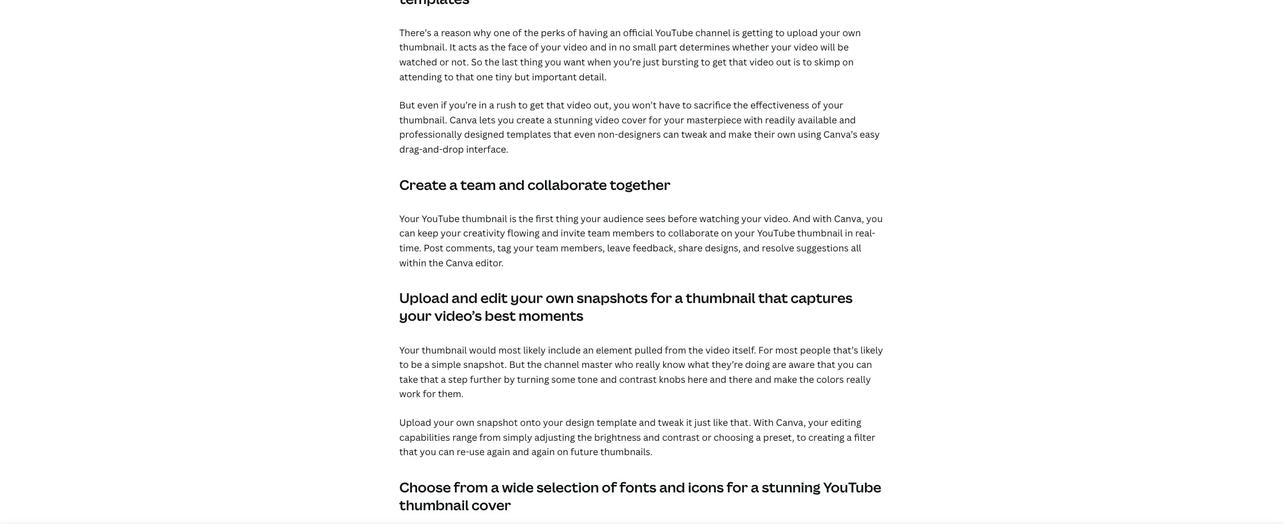 Task type: locate. For each thing, give the bounding box(es) containing it.
stunning
[[554, 114, 593, 126], [762, 477, 821, 496]]

that inside upload your own snapshot onto your design template and tweak it just like that. with canva, your editing capabilities range from simply adjusting the brightness and contrast or choosing a preset, to creating a filter that you can re-use again and again on future thumbnails.
[[399, 445, 418, 458]]

from inside choose from a wide selection of fonts and icons for a stunning youtube thumbnail cover
[[454, 477, 488, 496]]

0 horizontal spatial make
[[729, 128, 752, 141]]

make left the their
[[729, 128, 752, 141]]

for inside choose from a wide selection of fonts and icons for a stunning youtube thumbnail cover
[[727, 477, 748, 496]]

0 horizontal spatial even
[[417, 99, 439, 111]]

canva, inside your youtube thumbnail is the first thing your audience sees before watching your video. and with canva, you can keep your creativity flowing and invite team members to collaborate on your youtube thumbnail in real- time. post comments, tag your team members, leave feedback, share designs, and resolve suggestions all within the canva editor.
[[834, 212, 865, 225]]

most up are
[[776, 344, 798, 356]]

just inside there's a reason why one of the perks of having an official youtube channel is getting to upload your own thumbnail. it acts as the face of your video and in no small part determines whether your video will be watched or not. so the last thing you want when you're just bursting to get that video out is to skimp on attending to that one tiny but important detail.
[[643, 56, 660, 68]]

1 horizontal spatial make
[[774, 373, 797, 386]]

1 horizontal spatial is
[[733, 26, 740, 39]]

0 vertical spatial make
[[729, 128, 752, 141]]

0 vertical spatial upload
[[399, 288, 449, 307]]

what
[[688, 358, 710, 371]]

canva, up real-
[[834, 212, 865, 225]]

0 vertical spatial channel
[[696, 26, 731, 39]]

1 vertical spatial channel
[[544, 358, 580, 371]]

1 horizontal spatial you're
[[614, 56, 641, 68]]

0 vertical spatial contrast
[[619, 373, 657, 386]]

get up the create
[[530, 99, 544, 111]]

some
[[552, 373, 576, 386]]

your
[[399, 212, 420, 225], [399, 344, 420, 356]]

tone
[[578, 373, 598, 386]]

0 horizontal spatial thing
[[520, 56, 543, 68]]

even left if
[[417, 99, 439, 111]]

to up take
[[399, 358, 409, 371]]

you're
[[614, 56, 641, 68], [449, 99, 477, 111]]

1 vertical spatial make
[[774, 373, 797, 386]]

0 vertical spatial an
[[610, 26, 621, 39]]

0 horizontal spatial in
[[479, 99, 487, 111]]

0 vertical spatial canva
[[450, 114, 477, 126]]

step
[[448, 373, 468, 386]]

upload and edit your own snapshots for a thumbnail that captures your video's best moments
[[399, 288, 853, 325]]

captures
[[791, 288, 853, 307]]

stunning right the create
[[554, 114, 593, 126]]

thumbnail.
[[399, 41, 447, 54], [399, 114, 447, 126]]

1 horizontal spatial collaborate
[[668, 227, 719, 240]]

0 vertical spatial canva,
[[834, 212, 865, 225]]

1 vertical spatial stunning
[[762, 477, 821, 496]]

you right "out,"
[[614, 99, 630, 111]]

to left the upload
[[776, 26, 785, 39]]

1 vertical spatial be
[[411, 358, 422, 371]]

but
[[399, 99, 415, 111], [509, 358, 525, 371]]

1 vertical spatial team
[[588, 227, 610, 240]]

make inside but even if you're in a rush to get that video out, you won't have to sacrifice the effectiveness of your thumbnail. canva lets you create a stunning video cover for your masterpiece with readily available and professionally designed templates that even non-designers can tweak and make their own using canva's easy drag-and-drop interface.
[[729, 128, 752, 141]]

can inside but even if you're in a rush to get that video out, you won't have to sacrifice the effectiveness of your thumbnail. canva lets you create a stunning video cover for your masterpiece with readily available and professionally designed templates that even non-designers can tweak and make their own using canva's easy drag-and-drop interface.
[[663, 128, 679, 141]]

video up want
[[563, 41, 588, 54]]

1 vertical spatial collaborate
[[668, 227, 719, 240]]

1 vertical spatial canva
[[446, 256, 473, 269]]

keep
[[418, 227, 439, 240]]

1 upload from the top
[[399, 288, 449, 307]]

0 vertical spatial your
[[399, 212, 420, 225]]

tweak inside upload your own snapshot onto your design template and tweak it just like that. with canva, your editing capabilities range from simply adjusting the brightness and contrast or choosing a preset, to creating a filter that you can re-use again and again on future thumbnails.
[[658, 416, 684, 429]]

1 your from the top
[[399, 212, 420, 225]]

canva, inside upload your own snapshot onto your design template and tweak it just like that. with canva, your editing capabilities range from simply adjusting the brightness and contrast or choosing a preset, to creating a filter that you can re-use again and again on future thumbnails.
[[776, 416, 806, 429]]

0 horizontal spatial you're
[[449, 99, 477, 111]]

of left fonts
[[602, 477, 617, 496]]

there
[[729, 373, 753, 386]]

fonts
[[620, 477, 657, 496]]

2 thumbnail. from the top
[[399, 114, 447, 126]]

0 horizontal spatial stunning
[[554, 114, 593, 126]]

your for to
[[399, 344, 420, 356]]

designed
[[464, 128, 505, 141]]

contrast inside the "your thumbnail would most likely include an element pulled from the video itself. for most people that's likely to be a simple snapshot. but the channel master who really know what they're doing are aware that you can take that a step further by turning some tone and contrast knobs here and there and make the colors really work for them."
[[619, 373, 657, 386]]

the up turning
[[527, 358, 542, 371]]

be
[[838, 41, 849, 54], [411, 358, 422, 371]]

to
[[776, 26, 785, 39], [701, 56, 711, 68], [803, 56, 812, 68], [444, 70, 454, 83], [519, 99, 528, 111], [683, 99, 692, 111], [657, 227, 666, 240], [399, 358, 409, 371], [797, 431, 806, 443]]

thing up invite
[[556, 212, 579, 225]]

to inside the "your thumbnail would most likely include an element pulled from the video itself. for most people that's likely to be a simple snapshot. but the channel master who really know what they're doing are aware that you can take that a step further by turning some tone and contrast knobs here and there and make the colors really work for them."
[[399, 358, 409, 371]]

0 horizontal spatial on
[[557, 445, 569, 458]]

to inside your youtube thumbnail is the first thing your audience sees before watching your video. and with canva, you can keep your creativity flowing and invite team members to collaborate on your youtube thumbnail in real- time. post comments, tag your team members, leave feedback, share designs, and resolve suggestions all within the canva editor.
[[657, 227, 666, 240]]

and inside choose from a wide selection of fonts and icons for a stunning youtube thumbnail cover
[[660, 477, 685, 496]]

0 horizontal spatial cover
[[472, 495, 511, 514]]

feedback,
[[633, 242, 676, 254]]

why
[[474, 26, 492, 39]]

1 horizontal spatial stunning
[[762, 477, 821, 496]]

canva down comments,
[[446, 256, 473, 269]]

your inside your youtube thumbnail is the first thing your audience sees before watching your video. and with canva, you can keep your creativity flowing and invite team members to collaborate on your youtube thumbnail in real- time. post comments, tag your team members, leave feedback, share designs, and resolve suggestions all within the canva editor.
[[399, 212, 420, 225]]

with
[[754, 416, 774, 429]]

team down interface.
[[461, 175, 496, 194]]

from
[[665, 344, 687, 356], [480, 431, 501, 443], [454, 477, 488, 496]]

knobs
[[659, 373, 686, 386]]

1 horizontal spatial an
[[610, 26, 621, 39]]

0 vertical spatial or
[[440, 56, 449, 68]]

make down are
[[774, 373, 797, 386]]

most right would
[[499, 344, 521, 356]]

templates
[[507, 128, 551, 141]]

0 vertical spatial stunning
[[554, 114, 593, 126]]

within
[[399, 256, 427, 269]]

likely up turning
[[523, 344, 546, 356]]

detail.
[[579, 70, 607, 83]]

but inside but even if you're in a rush to get that video out, you won't have to sacrifice the effectiveness of your thumbnail. canva lets you create a stunning video cover for your masterpiece with readily available and professionally designed templates that even non-designers can tweak and make their own using canva's easy drag-and-drop interface.
[[399, 99, 415, 111]]

0 vertical spatial really
[[636, 358, 660, 371]]

0 horizontal spatial an
[[583, 344, 594, 356]]

0 vertical spatial tweak
[[682, 128, 707, 141]]

from inside upload your own snapshot onto your design template and tweak it just like that. with canva, your editing capabilities range from simply adjusting the brightness and contrast or choosing a preset, to creating a filter that you can re-use again and again on future thumbnails.
[[480, 431, 501, 443]]

your youtube thumbnail is the first thing your audience sees before watching your video. and with canva, you can keep your creativity flowing and invite team members to collaborate on your youtube thumbnail in real- time. post comments, tag your team members, leave feedback, share designs, and resolve suggestions all within the canva editor.
[[399, 212, 883, 269]]

really
[[636, 358, 660, 371], [847, 373, 871, 386]]

1 vertical spatial upload
[[399, 416, 432, 429]]

get down the determines
[[713, 56, 727, 68]]

1 vertical spatial thing
[[556, 212, 579, 225]]

1 vertical spatial cover
[[472, 495, 511, 514]]

1 horizontal spatial or
[[702, 431, 712, 443]]

creating
[[809, 431, 845, 443]]

0 vertical spatial be
[[838, 41, 849, 54]]

not.
[[451, 56, 469, 68]]

be inside the "your thumbnail would most likely include an element pulled from the video itself. for most people that's likely to be a simple snapshot. but the channel master who really know what they're doing are aware that you can take that a step further by turning some tone and contrast knobs here and there and make the colors really work for them."
[[411, 358, 422, 371]]

1 horizontal spatial channel
[[696, 26, 731, 39]]

and left "edit" on the left bottom of page
[[452, 288, 478, 307]]

your up capabilities
[[434, 416, 454, 429]]

of inside but even if you're in a rush to get that video out, you won't have to sacrifice the effectiveness of your thumbnail. canva lets you create a stunning video cover for your masterpiece with readily available and professionally designed templates that even non-designers can tweak and make their own using canva's easy drag-and-drop interface.
[[812, 99, 821, 111]]

2 vertical spatial is
[[510, 212, 517, 225]]

2 upload from the top
[[399, 416, 432, 429]]

thumbnail inside the "your thumbnail would most likely include an element pulled from the video itself. for most people that's likely to be a simple snapshot. but the channel master who really know what they're doing are aware that you can take that a step further by turning some tone and contrast knobs here and there and make the colors really work for them."
[[422, 344, 467, 356]]

out
[[776, 56, 792, 68]]

thing inside your youtube thumbnail is the first thing your audience sees before watching your video. and with canva, you can keep your creativity flowing and invite team members to collaborate on your youtube thumbnail in real- time. post comments, tag your team members, leave feedback, share designs, and resolve suggestions all within the canva editor.
[[556, 212, 579, 225]]

here
[[688, 373, 708, 386]]

is up whether
[[733, 26, 740, 39]]

cover down use
[[472, 495, 511, 514]]

channel inside the "your thumbnail would most likely include an element pulled from the video itself. for most people that's likely to be a simple snapshot. but the channel master who really know what they're doing are aware that you can take that a step further by turning some tone and contrast knobs here and there and make the colors really work for them."
[[544, 358, 580, 371]]

that right templates
[[554, 128, 572, 141]]

0 vertical spatial on
[[843, 56, 854, 68]]

in inside but even if you're in a rush to get that video out, you won't have to sacrifice the effectiveness of your thumbnail. canva lets you create a stunning video cover for your masterpiece with readily available and professionally designed templates that even non-designers can tweak and make their own using canva's easy drag-and-drop interface.
[[479, 99, 487, 111]]

1 vertical spatial an
[[583, 344, 594, 356]]

2 horizontal spatial team
[[588, 227, 610, 240]]

from up the know
[[665, 344, 687, 356]]

is
[[733, 26, 740, 39], [794, 56, 801, 68], [510, 212, 517, 225]]

1 thumbnail. from the top
[[399, 41, 447, 54]]

filter
[[854, 431, 876, 443]]

your up take
[[399, 344, 420, 356]]

on down adjusting
[[557, 445, 569, 458]]

likely right that's
[[861, 344, 883, 356]]

0 vertical spatial but
[[399, 99, 415, 111]]

again right use
[[487, 445, 510, 458]]

even left non-
[[574, 128, 596, 141]]

stunning down preset,
[[762, 477, 821, 496]]

0 vertical spatial with
[[744, 114, 763, 126]]

2 horizontal spatial in
[[845, 227, 853, 240]]

in left no
[[609, 41, 617, 54]]

in inside there's a reason why one of the perks of having an official youtube channel is getting to upload your own thumbnail. it acts as the face of your video and in no small part determines whether your video will be watched or not. so the last thing you want when you're just bursting to get that video out is to skimp on attending to that one tiny but important detail.
[[609, 41, 617, 54]]

can inside upload your own snapshot onto your design template and tweak it just like that. with canva, your editing capabilities range from simply adjusting the brightness and contrast or choosing a preset, to creating a filter that you can re-use again and again on future thumbnails.
[[439, 445, 455, 458]]

there's a reason why one of the perks of having an official youtube channel is getting to upload your own thumbnail. it acts as the face of your video and in no small part determines whether your video will be watched or not. so the last thing you want when you're just bursting to get that video out is to skimp on attending to that one tiny but important detail.
[[399, 26, 861, 83]]

know
[[663, 358, 686, 371]]

and inside upload and edit your own snapshots for a thumbnail that captures your video's best moments
[[452, 288, 478, 307]]

2 horizontal spatial is
[[794, 56, 801, 68]]

2 horizontal spatial on
[[843, 56, 854, 68]]

0 vertical spatial thing
[[520, 56, 543, 68]]

1 most from the left
[[499, 344, 521, 356]]

1 again from the left
[[487, 445, 510, 458]]

on right "skimp"
[[843, 56, 854, 68]]

1 horizontal spatial but
[[509, 358, 525, 371]]

upload for upload your own snapshot onto your design template and tweak it just like that. with canva, your editing capabilities range from simply adjusting the brightness and contrast or choosing a preset, to creating a filter that you can re-use again and again on future thumbnails.
[[399, 416, 432, 429]]

0 vertical spatial cover
[[622, 114, 647, 126]]

doing
[[745, 358, 770, 371]]

sacrifice
[[694, 99, 731, 111]]

on inside your youtube thumbnail is the first thing your audience sees before watching your video. and with canva, you can keep your creativity flowing and invite team members to collaborate on your youtube thumbnail in real- time. post comments, tag your team members, leave feedback, share designs, and resolve suggestions all within the canva editor.
[[721, 227, 733, 240]]

1 vertical spatial really
[[847, 373, 871, 386]]

video's
[[435, 306, 482, 325]]

canva, up preset,
[[776, 416, 806, 429]]

part
[[659, 41, 678, 54]]

would
[[469, 344, 496, 356]]

1 vertical spatial but
[[509, 358, 525, 371]]

them.
[[438, 388, 464, 400]]

contrast down who
[[619, 373, 657, 386]]

0 horizontal spatial again
[[487, 445, 510, 458]]

1 vertical spatial one
[[477, 70, 493, 83]]

can
[[663, 128, 679, 141], [399, 227, 415, 240], [857, 358, 873, 371], [439, 445, 455, 458]]

youtube
[[655, 26, 693, 39], [422, 212, 460, 225], [757, 227, 795, 240], [824, 477, 882, 496]]

own up include
[[546, 288, 574, 307]]

stunning inside choose from a wide selection of fonts and icons for a stunning youtube thumbnail cover
[[762, 477, 821, 496]]

1 horizontal spatial contrast
[[662, 431, 700, 443]]

a right create
[[450, 175, 458, 194]]

masterpiece
[[687, 114, 742, 126]]

your for can
[[399, 212, 420, 225]]

on inside there's a reason why one of the perks of having an official youtube channel is getting to upload your own thumbnail. it acts as the face of your video and in no small part determines whether your video will be watched or not. so the last thing you want when you're just bursting to get that video out is to skimp on attending to that one tiny but important detail.
[[843, 56, 854, 68]]

canva inside but even if you're in a rush to get that video out, you won't have to sacrifice the effectiveness of your thumbnail. canva lets you create a stunning video cover for your masterpiece with readily available and professionally designed templates that even non-designers can tweak and make their own using canva's easy drag-and-drop interface.
[[450, 114, 477, 126]]

be inside there's a reason why one of the perks of having an official youtube channel is getting to upload your own thumbnail. it acts as the face of your video and in no small part determines whether your video will be watched or not. so the last thing you want when you're just bursting to get that video out is to skimp on attending to that one tiny but important detail.
[[838, 41, 849, 54]]

canva left lets
[[450, 114, 477, 126]]

1 horizontal spatial on
[[721, 227, 733, 240]]

editor.
[[476, 256, 504, 269]]

you inside there's a reason why one of the perks of having an official youtube channel is getting to upload your own thumbnail. it acts as the face of your video and in no small part determines whether your video will be watched or not. so the last thing you want when you're just bursting to get that video out is to skimp on attending to that one tiny but important detail.
[[545, 56, 562, 68]]

can inside the "your thumbnail would most likely include an element pulled from the video itself. for most people that's likely to be a simple snapshot. but the channel master who really know what they're doing are aware that you can take that a step further by turning some tone and contrast knobs here and there and make the colors really work for them."
[[857, 358, 873, 371]]

most
[[499, 344, 521, 356], [776, 344, 798, 356]]

1 horizontal spatial in
[[609, 41, 617, 54]]

get inside there's a reason why one of the perks of having an official youtube channel is getting to upload your own thumbnail. it acts as the face of your video and in no small part determines whether your video will be watched or not. so the last thing you want when you're just bursting to get that video out is to skimp on attending to that one tiny but important detail.
[[713, 56, 727, 68]]

1 horizontal spatial likely
[[861, 344, 883, 356]]

1 horizontal spatial most
[[776, 344, 798, 356]]

a down editing on the right bottom
[[847, 431, 852, 443]]

0 horizontal spatial get
[[530, 99, 544, 111]]

and up canva's
[[840, 114, 856, 126]]

choosing
[[714, 431, 754, 443]]

but up the by
[[509, 358, 525, 371]]

1 horizontal spatial cover
[[622, 114, 647, 126]]

0 vertical spatial just
[[643, 56, 660, 68]]

video
[[563, 41, 588, 54], [794, 41, 819, 54], [750, 56, 774, 68], [567, 99, 592, 111], [595, 114, 620, 126], [706, 344, 730, 356]]

an inside there's a reason why one of the perks of having an official youtube channel is getting to upload your own thumbnail. it acts as the face of your video and in no small part determines whether your video will be watched or not. so the last thing you want when you're just bursting to get that video out is to skimp on attending to that one tiny but important detail.
[[610, 26, 621, 39]]

of right 'face'
[[529, 41, 539, 54]]

members
[[613, 227, 655, 240]]

0 horizontal spatial canva,
[[776, 416, 806, 429]]

0 vertical spatial get
[[713, 56, 727, 68]]

and right template
[[639, 416, 656, 429]]

that down the not.
[[456, 70, 474, 83]]

channel up the determines
[[696, 26, 731, 39]]

collaborate inside your youtube thumbnail is the first thing your audience sees before watching your video. and with canva, you can keep your creativity flowing and invite team members to collaborate on your youtube thumbnail in real- time. post comments, tag your team members, leave feedback, share designs, and resolve suggestions all within the canva editor.
[[668, 227, 719, 240]]

upload inside upload your own snapshot onto your design template and tweak it just like that. with canva, your editing capabilities range from simply adjusting the brightness and contrast or choosing a preset, to creating a filter that you can re-use again and again on future thumbnails.
[[399, 416, 432, 429]]

you up real-
[[867, 212, 883, 225]]

want
[[564, 56, 585, 68]]

0 horizontal spatial contrast
[[619, 373, 657, 386]]

your inside the "your thumbnail would most likely include an element pulled from the video itself. for most people that's likely to be a simple snapshot. but the channel master who really know what they're doing are aware that you can take that a step further by turning some tone and contrast knobs here and there and make the colors really work for them."
[[399, 344, 420, 356]]

again down adjusting
[[532, 445, 555, 458]]

for inside upload and edit your own snapshots for a thumbnail that captures your video's best moments
[[651, 288, 672, 307]]

onto
[[520, 416, 541, 429]]

before
[[668, 212, 697, 225]]

video down whether
[[750, 56, 774, 68]]

collaborate
[[528, 175, 607, 194], [668, 227, 719, 240]]

2 vertical spatial on
[[557, 445, 569, 458]]

and
[[590, 41, 607, 54], [840, 114, 856, 126], [710, 128, 726, 141], [499, 175, 525, 194], [542, 227, 559, 240], [743, 242, 760, 254], [452, 288, 478, 307], [600, 373, 617, 386], [710, 373, 727, 386], [755, 373, 772, 386], [639, 416, 656, 429], [644, 431, 660, 443], [513, 445, 529, 458], [660, 477, 685, 496]]

of up available
[[812, 99, 821, 111]]

for right work
[[423, 388, 436, 400]]

1 vertical spatial your
[[399, 344, 420, 356]]

0 horizontal spatial likely
[[523, 344, 546, 356]]

own up range on the bottom left
[[456, 416, 475, 429]]

1 horizontal spatial just
[[695, 416, 711, 429]]

tweak down masterpiece
[[682, 128, 707, 141]]

with inside your youtube thumbnail is the first thing your audience sees before watching your video. and with canva, you can keep your creativity flowing and invite team members to collaborate on your youtube thumbnail in real- time. post comments, tag your team members, leave feedback, share designs, and resolve suggestions all within the canva editor.
[[813, 212, 832, 225]]

and down they're
[[710, 373, 727, 386]]

or left choosing
[[702, 431, 712, 443]]

0 horizontal spatial with
[[744, 114, 763, 126]]

0 horizontal spatial just
[[643, 56, 660, 68]]

1 vertical spatial tweak
[[658, 416, 684, 429]]

from down use
[[454, 477, 488, 496]]

or left the not.
[[440, 56, 449, 68]]

create
[[517, 114, 545, 126]]

tweak left it
[[658, 416, 684, 429]]

1 vertical spatial with
[[813, 212, 832, 225]]

to down sees
[[657, 227, 666, 240]]

team down flowing
[[536, 242, 559, 254]]

collaborate up share
[[668, 227, 719, 240]]

but down the attending
[[399, 99, 415, 111]]

likely
[[523, 344, 546, 356], [861, 344, 883, 356]]

your up available
[[823, 99, 844, 111]]

0 vertical spatial you're
[[614, 56, 641, 68]]

own inside upload and edit your own snapshots for a thumbnail that captures your video's best moments
[[546, 288, 574, 307]]

is right out
[[794, 56, 801, 68]]

1 vertical spatial contrast
[[662, 431, 700, 443]]

0 vertical spatial one
[[494, 26, 510, 39]]

for right snapshots
[[651, 288, 672, 307]]

tweak inside but even if you're in a rush to get that video out, you won't have to sacrifice the effectiveness of your thumbnail. canva lets you create a stunning video cover for your masterpiece with readily available and professionally designed templates that even non-designers can tweak and make their own using canva's easy drag-and-drop interface.
[[682, 128, 707, 141]]

0 horizontal spatial channel
[[544, 358, 580, 371]]

creativity
[[463, 227, 505, 240]]

own inside upload your own snapshot onto your design template and tweak it just like that. with canva, your editing capabilities range from simply adjusting the brightness and contrast or choosing a preset, to creating a filter that you can re-use again and again on future thumbnails.
[[456, 416, 475, 429]]

for down won't
[[649, 114, 662, 126]]

1 vertical spatial thumbnail.
[[399, 114, 447, 126]]

1 horizontal spatial thing
[[556, 212, 579, 225]]

bursting
[[662, 56, 699, 68]]

just inside upload your own snapshot onto your design template and tweak it just like that. with canva, your editing capabilities range from simply adjusting the brightness and contrast or choosing a preset, to creating a filter that you can re-use again and again on future thumbnails.
[[695, 416, 711, 429]]

professionally
[[399, 128, 462, 141]]

2 vertical spatial in
[[845, 227, 853, 240]]

0 horizontal spatial is
[[510, 212, 517, 225]]

0 vertical spatial in
[[609, 41, 617, 54]]

can down that's
[[857, 358, 873, 371]]

you inside your youtube thumbnail is the first thing your audience sees before watching your video. and with canva, you can keep your creativity flowing and invite team members to collaborate on your youtube thumbnail in real- time. post comments, tag your team members, leave feedback, share designs, and resolve suggestions all within the canva editor.
[[867, 212, 883, 225]]

your right "edit" on the left bottom of page
[[511, 288, 543, 307]]

can inside your youtube thumbnail is the first thing your audience sees before watching your video. and with canva, you can keep your creativity flowing and invite team members to collaborate on your youtube thumbnail in real- time. post comments, tag your team members, leave feedback, share designs, and resolve suggestions all within the canva editor.
[[399, 227, 415, 240]]

the up flowing
[[519, 212, 534, 225]]

available
[[798, 114, 837, 126]]

to right preset,
[[797, 431, 806, 443]]

no
[[619, 41, 631, 54]]

channel up some
[[544, 358, 580, 371]]

0 vertical spatial is
[[733, 26, 740, 39]]

you
[[545, 56, 562, 68], [614, 99, 630, 111], [498, 114, 514, 126], [867, 212, 883, 225], [838, 358, 854, 371], [420, 445, 436, 458]]

the inside but even if you're in a rush to get that video out, you won't have to sacrifice the effectiveness of your thumbnail. canva lets you create a stunning video cover for your masterpiece with readily available and professionally designed templates that even non-designers can tweak and make their own using canva's easy drag-and-drop interface.
[[734, 99, 748, 111]]

it
[[450, 41, 456, 54]]

channel inside there's a reason why one of the perks of having an official youtube channel is getting to upload your own thumbnail. it acts as the face of your video and in no small part determines whether your video will be watched or not. so the last thing you want when you're just bursting to get that video out is to skimp on attending to that one tiny but important detail.
[[696, 26, 731, 39]]

1 vertical spatial in
[[479, 99, 487, 111]]

you up important
[[545, 56, 562, 68]]

a inside there's a reason why one of the perks of having an official youtube channel is getting to upload your own thumbnail. it acts as the face of your video and in no small part determines whether your video will be watched or not. so the last thing you want when you're just bursting to get that video out is to skimp on attending to that one tiny but important detail.
[[434, 26, 439, 39]]

upload down within
[[399, 288, 449, 307]]

0 horizontal spatial or
[[440, 56, 449, 68]]

1 vertical spatial get
[[530, 99, 544, 111]]

1 vertical spatial from
[[480, 431, 501, 443]]

upload inside upload and edit your own snapshots for a thumbnail that captures your video's best moments
[[399, 288, 449, 307]]

can left re-
[[439, 445, 455, 458]]

take
[[399, 373, 418, 386]]

in up lets
[[479, 99, 487, 111]]

the right as
[[491, 41, 506, 54]]

you're right if
[[449, 99, 477, 111]]

0 vertical spatial team
[[461, 175, 496, 194]]

1 vertical spatial canva,
[[776, 416, 806, 429]]

2 your from the top
[[399, 344, 420, 356]]

0 vertical spatial thumbnail.
[[399, 41, 447, 54]]

acts
[[458, 41, 477, 54]]

can up time.
[[399, 227, 415, 240]]

the up 'face'
[[524, 26, 539, 39]]

a left reason
[[434, 26, 439, 39]]

their
[[754, 128, 775, 141]]

the up future
[[577, 431, 592, 443]]

1 vertical spatial just
[[695, 416, 711, 429]]

flowing
[[508, 227, 540, 240]]

that
[[729, 56, 747, 68], [456, 70, 474, 83], [547, 99, 565, 111], [554, 128, 572, 141], [759, 288, 788, 307], [817, 358, 836, 371], [420, 373, 439, 386], [399, 445, 418, 458]]

canva
[[450, 114, 477, 126], [446, 256, 473, 269]]



Task type: vqa. For each thing, say whether or not it's contained in the screenshot.
Home link
no



Task type: describe. For each thing, give the bounding box(es) containing it.
cover inside choose from a wide selection of fonts and icons for a stunning youtube thumbnail cover
[[472, 495, 511, 514]]

get inside but even if you're in a rush to get that video out, you won't have to sacrifice the effectiveness of your thumbnail. canva lets you create a stunning video cover for your masterpiece with readily available and professionally designed templates that even non-designers can tweak and make their own using canva's easy drag-and-drop interface.
[[530, 99, 544, 111]]

and inside there's a reason why one of the perks of having an official youtube channel is getting to upload your own thumbnail. it acts as the face of your video and in no small part determines whether your video will be watched or not. so the last thing you want when you're just bursting to get that video out is to skimp on attending to that one tiny but important detail.
[[590, 41, 607, 54]]

canva inside your youtube thumbnail is the first thing your audience sees before watching your video. and with canva, you can keep your creativity flowing and invite team members to collaborate on your youtube thumbnail in real- time. post comments, tag your team members, leave feedback, share designs, and resolve suggestions all within the canva editor.
[[446, 256, 473, 269]]

will
[[821, 41, 836, 54]]

that down important
[[547, 99, 565, 111]]

a right the create
[[547, 114, 552, 126]]

to down the determines
[[701, 56, 711, 68]]

time.
[[399, 242, 422, 254]]

that right take
[[420, 373, 439, 386]]

moments
[[519, 306, 584, 325]]

whether
[[733, 41, 769, 54]]

turning
[[517, 373, 549, 386]]

1 horizontal spatial really
[[847, 373, 871, 386]]

your up creating
[[809, 416, 829, 429]]

by
[[504, 373, 515, 386]]

of right perks
[[568, 26, 577, 39]]

share
[[679, 242, 703, 254]]

template
[[597, 416, 637, 429]]

snapshot
[[477, 416, 518, 429]]

drop
[[443, 143, 464, 156]]

of inside choose from a wide selection of fonts and icons for a stunning youtube thumbnail cover
[[602, 477, 617, 496]]

you inside the "your thumbnail would most likely include an element pulled from the video itself. for most people that's likely to be a simple snapshot. but the channel master who really know what they're doing are aware that you can take that a step further by turning some tone and contrast knobs here and there and make the colors really work for them."
[[838, 358, 854, 371]]

skimp
[[815, 56, 841, 68]]

your down perks
[[541, 41, 561, 54]]

1 vertical spatial is
[[794, 56, 801, 68]]

preset,
[[764, 431, 795, 443]]

interface.
[[466, 143, 509, 156]]

video up non-
[[595, 114, 620, 126]]

using
[[798, 128, 822, 141]]

the right so
[[485, 56, 500, 68]]

post
[[424, 242, 444, 254]]

a left simple
[[425, 358, 430, 371]]

youtube up keep on the left top of page
[[422, 212, 460, 225]]

reason
[[441, 26, 471, 39]]

and down masterpiece
[[710, 128, 726, 141]]

master
[[582, 358, 613, 371]]

wide
[[502, 477, 534, 496]]

own inside there's a reason why one of the perks of having an official youtube channel is getting to upload your own thumbnail. it acts as the face of your video and in no small part determines whether your video will be watched or not. so the last thing you want when you're just bursting to get that video out is to skimp on attending to that one tiny but important detail.
[[843, 26, 861, 39]]

have
[[659, 99, 680, 111]]

a left step
[[441, 373, 446, 386]]

create
[[399, 175, 447, 194]]

a inside upload and edit your own snapshots for a thumbnail that captures your video's best moments
[[675, 288, 683, 307]]

you inside upload your own snapshot onto your design template and tweak it just like that. with canva, your editing capabilities range from simply adjusting the brightness and contrast or choosing a preset, to creating a filter that you can re-use again and again on future thumbnails.
[[420, 445, 436, 458]]

use
[[469, 445, 485, 458]]

your left the video's
[[399, 306, 432, 325]]

best
[[485, 306, 516, 325]]

1 horizontal spatial even
[[574, 128, 596, 141]]

thumbnail inside upload and edit your own snapshots for a thumbnail that captures your video's best moments
[[686, 288, 756, 307]]

invite
[[561, 227, 586, 240]]

or inside upload your own snapshot onto your design template and tweak it just like that. with canva, your editing capabilities range from simply adjusting the brightness and contrast or choosing a preset, to creating a filter that you can re-use again and again on future thumbnails.
[[702, 431, 712, 443]]

together
[[610, 175, 671, 194]]

the down aware
[[800, 373, 814, 386]]

from inside the "your thumbnail would most likely include an element pulled from the video itself. for most people that's likely to be a simple snapshot. but the channel master who really know what they're doing are aware that you can take that a step further by turning some tone and contrast knobs here and there and make the colors really work for them."
[[665, 344, 687, 356]]

video inside the "your thumbnail would most likely include an element pulled from the video itself. for most people that's likely to be a simple snapshot. but the channel master who really know what they're doing are aware that you can take that a step further by turning some tone and contrast knobs here and there and make the colors really work for them."
[[706, 344, 730, 356]]

design
[[566, 416, 595, 429]]

but
[[515, 70, 530, 83]]

on inside upload your own snapshot onto your design template and tweak it just like that. with canva, your editing capabilities range from simply adjusting the brightness and contrast or choosing a preset, to creating a filter that you can re-use again and again on future thumbnails.
[[557, 445, 569, 458]]

to up the create
[[519, 99, 528, 111]]

upload for upload and edit your own snapshots for a thumbnail that captures your video's best moments
[[399, 288, 449, 307]]

a left wide on the left
[[491, 477, 499, 496]]

readily
[[765, 114, 796, 126]]

thing inside there's a reason why one of the perks of having an official youtube channel is getting to upload your own thumbnail. it acts as the face of your video and in no small part determines whether your video will be watched or not. so the last thing you want when you're just bursting to get that video out is to skimp on attending to that one tiny but important detail.
[[520, 56, 543, 68]]

is inside your youtube thumbnail is the first thing your audience sees before watching your video. and with canva, you can keep your creativity flowing and invite team members to collaborate on your youtube thumbnail in real- time. post comments, tag your team members, leave feedback, share designs, and resolve suggestions all within the canva editor.
[[510, 212, 517, 225]]

your left video.
[[742, 212, 762, 225]]

audience
[[603, 212, 644, 225]]

and down master at the left bottom
[[600, 373, 617, 386]]

future
[[571, 445, 598, 458]]

easy
[[860, 128, 880, 141]]

for inside the "your thumbnail would most likely include an element pulled from the video itself. for most people that's likely to be a simple snapshot. but the channel master who really know what they're doing are aware that you can take that a step further by turning some tone and contrast knobs here and there and make the colors really work for them."
[[423, 388, 436, 400]]

re-
[[457, 445, 469, 458]]

canva's
[[824, 128, 858, 141]]

and down interface.
[[499, 175, 525, 194]]

brightness
[[594, 431, 641, 443]]

your up 'designs,'
[[735, 227, 755, 240]]

icons
[[688, 477, 724, 496]]

important
[[532, 70, 577, 83]]

youtube inside choose from a wide selection of fonts and icons for a stunning youtube thumbnail cover
[[824, 477, 882, 496]]

own inside but even if you're in a rush to get that video out, you won't have to sacrifice the effectiveness of your thumbnail. canva lets you create a stunning video cover for your masterpiece with readily available and professionally designed templates that even non-designers can tweak and make their own using canva's easy drag-and-drop interface.
[[778, 128, 796, 141]]

watching
[[700, 212, 740, 225]]

as
[[479, 41, 489, 54]]

0 vertical spatial even
[[417, 99, 439, 111]]

you're inside there's a reason why one of the perks of having an official youtube channel is getting to upload your own thumbnail. it acts as the face of your video and in no small part determines whether your video will be watched or not. so the last thing you want when you're just bursting to get that video out is to skimp on attending to that one tiny but important detail.
[[614, 56, 641, 68]]

thumbnail inside choose from a wide selection of fonts and icons for a stunning youtube thumbnail cover
[[399, 495, 469, 514]]

video down the upload
[[794, 41, 819, 54]]

0 vertical spatial collaborate
[[528, 175, 607, 194]]

out,
[[594, 99, 612, 111]]

your up adjusting
[[543, 416, 564, 429]]

tag
[[497, 242, 511, 254]]

it
[[686, 416, 693, 429]]

so
[[471, 56, 483, 68]]

0 horizontal spatial one
[[477, 70, 493, 83]]

thumbnail. inside but even if you're in a rush to get that video out, you won't have to sacrifice the effectiveness of your thumbnail. canva lets you create a stunning video cover for your masterpiece with readily available and professionally designed templates that even non-designers can tweak and make their own using canva's easy drag-and-drop interface.
[[399, 114, 447, 126]]

comments,
[[446, 242, 495, 254]]

that inside upload and edit your own snapshots for a thumbnail that captures your video's best moments
[[759, 288, 788, 307]]

the inside upload your own snapshot onto your design template and tweak it just like that. with canva, your editing capabilities range from simply adjusting the brightness and contrast or choosing a preset, to creating a filter that you can re-use again and again on future thumbnails.
[[577, 431, 592, 443]]

and left resolve
[[743, 242, 760, 254]]

like
[[713, 416, 728, 429]]

and down simply
[[513, 445, 529, 458]]

or inside there's a reason why one of the perks of having an official youtube channel is getting to upload your own thumbnail. it acts as the face of your video and in no small part determines whether your video will be watched or not. so the last thing you want when you're just bursting to get that video out is to skimp on attending to that one tiny but important detail.
[[440, 56, 449, 68]]

you're inside but even if you're in a rush to get that video out, you won't have to sacrifice the effectiveness of your thumbnail. canva lets you create a stunning video cover for your masterpiece with readily available and professionally designed templates that even non-designers can tweak and make their own using canva's easy drag-and-drop interface.
[[449, 99, 477, 111]]

getting
[[742, 26, 773, 39]]

effectiveness
[[751, 99, 810, 111]]

official
[[623, 26, 653, 39]]

that down whether
[[729, 56, 747, 68]]

to left "skimp"
[[803, 56, 812, 68]]

when
[[588, 56, 611, 68]]

a left 'rush'
[[489, 99, 494, 111]]

for inside but even if you're in a rush to get that video out, you won't have to sacrifice the effectiveness of your thumbnail. canva lets you create a stunning video cover for your masterpiece with readily available and professionally designed templates that even non-designers can tweak and make their own using canva's easy drag-and-drop interface.
[[649, 114, 662, 126]]

and up thumbnails.
[[644, 431, 660, 443]]

youtube down video.
[[757, 227, 795, 240]]

pulled
[[635, 344, 663, 356]]

1 horizontal spatial one
[[494, 26, 510, 39]]

an inside the "your thumbnail would most likely include an element pulled from the video itself. for most people that's likely to be a simple snapshot. but the channel master who really know what they're doing are aware that you can take that a step further by turning some tone and contrast knobs here and there and make the colors really work for them."
[[583, 344, 594, 356]]

contrast inside upload your own snapshot onto your design template and tweak it just like that. with canva, your editing capabilities range from simply adjusting the brightness and contrast or choosing a preset, to creating a filter that you can re-use again and again on future thumbnails.
[[662, 431, 700, 443]]

who
[[615, 358, 634, 371]]

2 vertical spatial team
[[536, 242, 559, 254]]

your down "have" on the top right of page
[[664, 114, 685, 126]]

that up colors
[[817, 358, 836, 371]]

and-
[[423, 143, 443, 156]]

you down 'rush'
[[498, 114, 514, 126]]

lets
[[479, 114, 496, 126]]

but inside the "your thumbnail would most likely include an element pulled from the video itself. for most people that's likely to be a simple snapshot. but the channel master who really know what they're doing are aware that you can take that a step further by turning some tone and contrast knobs here and there and make the colors really work for them."
[[509, 358, 525, 371]]

youtube inside there's a reason why one of the perks of having an official youtube channel is getting to upload your own thumbnail. it acts as the face of your video and in no small part determines whether your video will be watched or not. so the last thing you want when you're just bursting to get that video out is to skimp on attending to that one tiny but important detail.
[[655, 26, 693, 39]]

your up post
[[441, 227, 461, 240]]

the up what
[[689, 344, 704, 356]]

thumbnail. inside there's a reason why one of the perks of having an official youtube channel is getting to upload your own thumbnail. it acts as the face of your video and in no small part determines whether your video will be watched or not. so the last thing you want when you're just bursting to get that video out is to skimp on attending to that one tiny but important detail.
[[399, 41, 447, 54]]

resolve
[[762, 242, 795, 254]]

of up 'face'
[[513, 26, 522, 39]]

designs,
[[705, 242, 741, 254]]

capabilities
[[399, 431, 450, 443]]

your up out
[[772, 41, 792, 54]]

element
[[596, 344, 633, 356]]

with inside but even if you're in a rush to get that video out, you won't have to sacrifice the effectiveness of your thumbnail. canva lets you create a stunning video cover for your masterpiece with readily available and professionally designed templates that even non-designers can tweak and make their own using canva's easy drag-and-drop interface.
[[744, 114, 763, 126]]

editing
[[831, 416, 862, 429]]

attending
[[399, 70, 442, 83]]

to inside upload your own snapshot onto your design template and tweak it just like that. with canva, your editing capabilities range from simply adjusting the brightness and contrast or choosing a preset, to creating a filter that you can re-use again and again on future thumbnails.
[[797, 431, 806, 443]]

video left "out,"
[[567, 99, 592, 111]]

and
[[793, 212, 811, 225]]

to down the not.
[[444, 70, 454, 83]]

stunning inside but even if you're in a rush to get that video out, you won't have to sacrifice the effectiveness of your thumbnail. canva lets you create a stunning video cover for your masterpiece with readily available and professionally designed templates that even non-designers can tweak and make their own using canva's easy drag-and-drop interface.
[[554, 114, 593, 126]]

first
[[536, 212, 554, 225]]

0 horizontal spatial team
[[461, 175, 496, 194]]

are
[[772, 358, 787, 371]]

and down the doing on the right bottom of page
[[755, 373, 772, 386]]

your down flowing
[[514, 242, 534, 254]]

having
[[579, 26, 608, 39]]

a down with
[[756, 431, 761, 443]]

for
[[759, 344, 773, 356]]

tiny
[[495, 70, 512, 83]]

video.
[[764, 212, 791, 225]]

a right icons
[[751, 477, 759, 496]]

include
[[548, 344, 581, 356]]

and down first
[[542, 227, 559, 240]]

to right "have" on the top right of page
[[683, 99, 692, 111]]

make inside the "your thumbnail would most likely include an element pulled from the video itself. for most people that's likely to be a simple snapshot. but the channel master who really know what they're doing are aware that you can take that a step further by turning some tone and contrast knobs here and there and make the colors really work for them."
[[774, 373, 797, 386]]

2 likely from the left
[[861, 344, 883, 356]]

your up "will"
[[820, 26, 841, 39]]

your up invite
[[581, 212, 601, 225]]

in inside your youtube thumbnail is the first thing your audience sees before watching your video. and with canva, you can keep your creativity flowing and invite team members to collaborate on your youtube thumbnail in real- time. post comments, tag your team members, leave feedback, share designs, and resolve suggestions all within the canva editor.
[[845, 227, 853, 240]]

colors
[[817, 373, 844, 386]]

the down post
[[429, 256, 444, 269]]

rush
[[497, 99, 516, 111]]

adjusting
[[535, 431, 575, 443]]

all
[[851, 242, 862, 254]]

there's
[[399, 26, 432, 39]]

watched
[[399, 56, 437, 68]]

sees
[[646, 212, 666, 225]]

snapshots
[[577, 288, 648, 307]]

1 likely from the left
[[523, 344, 546, 356]]

cover inside but even if you're in a rush to get that video out, you won't have to sacrifice the effectiveness of your thumbnail. canva lets you create a stunning video cover for your masterpiece with readily available and professionally designed templates that even non-designers can tweak and make their own using canva's easy drag-and-drop interface.
[[622, 114, 647, 126]]

aware
[[789, 358, 815, 371]]

perks
[[541, 26, 565, 39]]

2 most from the left
[[776, 344, 798, 356]]

2 again from the left
[[532, 445, 555, 458]]

your thumbnail would most likely include an element pulled from the video itself. for most people that's likely to be a simple snapshot. but the channel master who really know what they're doing are aware that you can take that a step further by turning some tone and contrast knobs here and there and make the colors really work for them.
[[399, 344, 883, 400]]

last
[[502, 56, 518, 68]]

that.
[[730, 416, 751, 429]]



